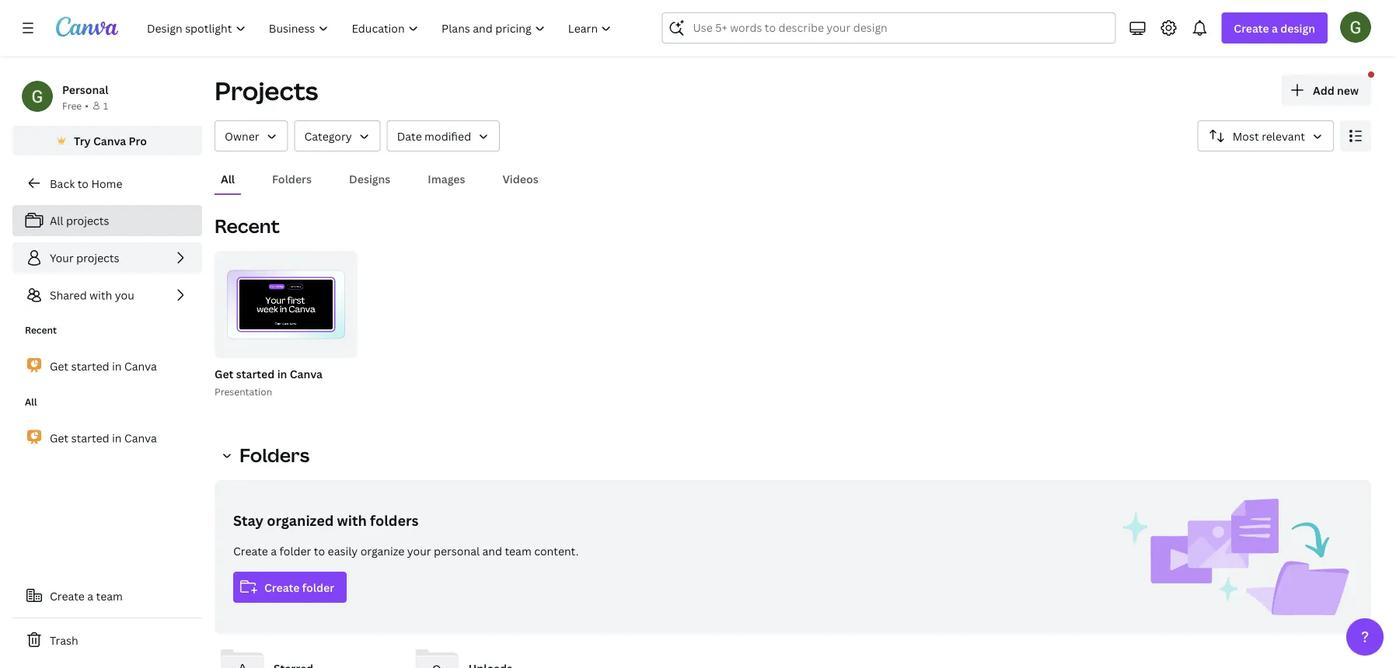 Task type: describe. For each thing, give the bounding box(es) containing it.
shared
[[50, 288, 87, 303]]

category
[[304, 129, 352, 143]]

create folder
[[264, 580, 334, 595]]

all for all projects
[[50, 213, 63, 228]]

back to home link
[[12, 168, 202, 199]]

try
[[74, 133, 91, 148]]

projects for all projects
[[66, 213, 109, 228]]

modified
[[425, 129, 471, 143]]

0 horizontal spatial all
[[25, 396, 37, 409]]

Owner button
[[215, 120, 288, 152]]

stay organized with folders
[[233, 511, 419, 530]]

folders inside button
[[272, 171, 312, 186]]

27
[[338, 340, 347, 351]]

add new
[[1313, 83, 1359, 98]]

try canva pro button
[[12, 126, 202, 155]]

organize
[[360, 544, 404, 559]]

all projects link
[[12, 205, 202, 236]]

back
[[50, 176, 75, 191]]

create for create a team
[[50, 589, 85, 604]]

create for create a folder to easily organize your personal and team content.
[[233, 544, 268, 559]]

all for all button
[[221, 171, 235, 186]]

started inside get started in canva presentation
[[236, 367, 275, 381]]

all projects
[[50, 213, 109, 228]]

folders button
[[215, 440, 319, 471]]

images button
[[422, 164, 471, 194]]

create for create folder
[[264, 580, 300, 595]]

1 vertical spatial with
[[337, 511, 367, 530]]

personal
[[434, 544, 480, 559]]

videos button
[[496, 164, 545, 194]]

designs button
[[343, 164, 397, 194]]

started for second get started in canva link from the bottom of the page
[[71, 359, 109, 374]]

get started in canva for second get started in canva link from the bottom of the page
[[50, 359, 157, 374]]

free
[[62, 99, 82, 112]]

designs
[[349, 171, 390, 186]]

create a design
[[1234, 21, 1315, 35]]

design
[[1281, 21, 1315, 35]]

shared with you
[[50, 288, 134, 303]]

in inside get started in canva presentation
[[277, 367, 287, 381]]

Sort by button
[[1198, 120, 1334, 152]]

Search search field
[[693, 13, 1085, 43]]

pro
[[129, 133, 147, 148]]

back to home
[[50, 176, 122, 191]]

1 for 1
[[103, 99, 108, 112]]

create a team button
[[12, 581, 202, 612]]

0 vertical spatial to
[[77, 176, 89, 191]]

try canva pro
[[74, 133, 147, 148]]

get for second get started in canva link from the bottom of the page
[[50, 359, 69, 374]]

1 for 1 of 27
[[317, 340, 322, 351]]

create for create a design
[[1234, 21, 1269, 35]]

create folder button
[[233, 572, 347, 603]]

organized
[[267, 511, 334, 530]]

top level navigation element
[[137, 12, 625, 44]]

get started in canva for second get started in canva link
[[50, 431, 157, 446]]

your
[[407, 544, 431, 559]]

get started in canva presentation
[[215, 367, 323, 398]]

date
[[397, 129, 422, 143]]

folders button
[[266, 164, 318, 194]]

content.
[[534, 544, 579, 559]]

new
[[1337, 83, 1359, 98]]

projects
[[215, 74, 318, 108]]

get started in canva button
[[215, 365, 323, 384]]

stay
[[233, 511, 264, 530]]



Task type: vqa. For each thing, say whether or not it's contained in the screenshot.
topmost team
yes



Task type: locate. For each thing, give the bounding box(es) containing it.
Category button
[[294, 120, 381, 152]]

1 horizontal spatial with
[[337, 511, 367, 530]]

0 vertical spatial get started in canva link
[[12, 350, 202, 383]]

easily
[[328, 544, 358, 559]]

1 vertical spatial get started in canva
[[50, 431, 157, 446]]

you
[[115, 288, 134, 303]]

2 horizontal spatial all
[[221, 171, 235, 186]]

create inside button
[[264, 580, 300, 595]]

most relevant
[[1233, 129, 1305, 143]]

get
[[50, 359, 69, 374], [215, 367, 234, 381], [50, 431, 69, 446]]

1 vertical spatial projects
[[76, 251, 119, 265]]

all
[[221, 171, 235, 186], [50, 213, 63, 228], [25, 396, 37, 409]]

create up the trash
[[50, 589, 85, 604]]

a for design
[[1272, 21, 1278, 35]]

projects right the your
[[76, 251, 119, 265]]

2 get started in canva from the top
[[50, 431, 157, 446]]

0 horizontal spatial recent
[[25, 324, 57, 337]]

2 vertical spatial all
[[25, 396, 37, 409]]

add new button
[[1282, 75, 1371, 106]]

images
[[428, 171, 465, 186]]

create inside button
[[50, 589, 85, 604]]

trash link
[[12, 625, 202, 656]]

and
[[482, 544, 502, 559]]

all inside button
[[221, 171, 235, 186]]

1 vertical spatial get started in canva link
[[12, 422, 202, 455]]

a up "create folder" button
[[271, 544, 277, 559]]

in
[[112, 359, 122, 374], [277, 367, 287, 381], [112, 431, 122, 446]]

0 vertical spatial recent
[[215, 213, 280, 239]]

folders up 'organized' in the bottom of the page
[[239, 443, 309, 468]]

team right and
[[505, 544, 532, 559]]

1 vertical spatial recent
[[25, 324, 57, 337]]

canva inside get started in canva presentation
[[290, 367, 323, 381]]

to left 'easily'
[[314, 544, 325, 559]]

1
[[103, 99, 108, 112], [317, 340, 322, 351]]

1 vertical spatial a
[[271, 544, 277, 559]]

1 horizontal spatial a
[[271, 544, 277, 559]]

your
[[50, 251, 74, 265]]

team
[[505, 544, 532, 559], [96, 589, 123, 604]]

personal
[[62, 82, 108, 97]]

0 vertical spatial folder
[[279, 544, 311, 559]]

a inside create a team button
[[87, 589, 93, 604]]

with inside "list"
[[90, 288, 112, 303]]

create down stay
[[233, 544, 268, 559]]

owner
[[225, 129, 259, 143]]

0 vertical spatial team
[[505, 544, 532, 559]]

0 horizontal spatial with
[[90, 288, 112, 303]]

0 vertical spatial folders
[[272, 171, 312, 186]]

to right back at the left top
[[77, 176, 89, 191]]

1 horizontal spatial team
[[505, 544, 532, 559]]

create a team
[[50, 589, 123, 604]]

date modified
[[397, 129, 471, 143]]

shared with you link
[[12, 280, 202, 311]]

1 right •
[[103, 99, 108, 112]]

to
[[77, 176, 89, 191], [314, 544, 325, 559]]

folders
[[272, 171, 312, 186], [239, 443, 309, 468]]

1 vertical spatial team
[[96, 589, 123, 604]]

0 horizontal spatial team
[[96, 589, 123, 604]]

videos
[[503, 171, 538, 186]]

1 vertical spatial 1
[[317, 340, 322, 351]]

0 horizontal spatial a
[[87, 589, 93, 604]]

create inside dropdown button
[[1234, 21, 1269, 35]]

most
[[1233, 129, 1259, 143]]

projects
[[66, 213, 109, 228], [76, 251, 119, 265]]

1 vertical spatial all
[[50, 213, 63, 228]]

create
[[1234, 21, 1269, 35], [233, 544, 268, 559], [264, 580, 300, 595], [50, 589, 85, 604]]

1 vertical spatial to
[[314, 544, 325, 559]]

a for folder
[[271, 544, 277, 559]]

started
[[71, 359, 109, 374], [236, 367, 275, 381], [71, 431, 109, 446]]

0 vertical spatial projects
[[66, 213, 109, 228]]

get inside get started in canva presentation
[[215, 367, 234, 381]]

a left design
[[1272, 21, 1278, 35]]

gary orlando image
[[1340, 11, 1371, 43]]

started for second get started in canva link
[[71, 431, 109, 446]]

of
[[324, 340, 335, 351]]

folder inside button
[[302, 580, 334, 595]]

1 of 27
[[317, 340, 347, 351]]

2 get started in canva link from the top
[[12, 422, 202, 455]]

create down 'organized' in the bottom of the page
[[264, 580, 300, 595]]

1 horizontal spatial to
[[314, 544, 325, 559]]

1 left of
[[317, 340, 322, 351]]

all inside "list"
[[50, 213, 63, 228]]

relevant
[[1262, 129, 1305, 143]]

create a folder to easily organize your personal and team content.
[[233, 544, 579, 559]]

0 vertical spatial 1
[[103, 99, 108, 112]]

team inside button
[[96, 589, 123, 604]]

team up trash link
[[96, 589, 123, 604]]

recent down shared in the top of the page
[[25, 324, 57, 337]]

1 horizontal spatial all
[[50, 213, 63, 228]]

projects for your projects
[[76, 251, 119, 265]]

with up 'easily'
[[337, 511, 367, 530]]

0 vertical spatial with
[[90, 288, 112, 303]]

1 horizontal spatial recent
[[215, 213, 280, 239]]

recent
[[215, 213, 280, 239], [25, 324, 57, 337]]

•
[[85, 99, 89, 112]]

trash
[[50, 633, 78, 648]]

all button
[[215, 164, 241, 194]]

canva
[[93, 133, 126, 148], [124, 359, 157, 374], [290, 367, 323, 381], [124, 431, 157, 446]]

0 vertical spatial all
[[221, 171, 235, 186]]

list containing all projects
[[12, 205, 202, 311]]

None search field
[[662, 12, 1116, 44]]

folders
[[370, 511, 419, 530]]

1 horizontal spatial 1
[[317, 340, 322, 351]]

with left you
[[90, 288, 112, 303]]

folder
[[279, 544, 311, 559], [302, 580, 334, 595]]

2 horizontal spatial a
[[1272, 21, 1278, 35]]

a inside create a design dropdown button
[[1272, 21, 1278, 35]]

home
[[91, 176, 122, 191]]

1 vertical spatial folders
[[239, 443, 309, 468]]

create left design
[[1234, 21, 1269, 35]]

1 get started in canva link from the top
[[12, 350, 202, 383]]

get started in canva
[[50, 359, 157, 374], [50, 431, 157, 446]]

projects inside your projects link
[[76, 251, 119, 265]]

your projects link
[[12, 243, 202, 274]]

recent down all button
[[215, 213, 280, 239]]

presentation
[[215, 385, 272, 398]]

1 vertical spatial folder
[[302, 580, 334, 595]]

2 vertical spatial a
[[87, 589, 93, 604]]

0 vertical spatial a
[[1272, 21, 1278, 35]]

get started in canva link
[[12, 350, 202, 383], [12, 422, 202, 455]]

Date modified button
[[387, 120, 500, 152]]

0 vertical spatial get started in canva
[[50, 359, 157, 374]]

a up trash link
[[87, 589, 93, 604]]

0 horizontal spatial to
[[77, 176, 89, 191]]

add
[[1313, 83, 1335, 98]]

canva inside button
[[93, 133, 126, 148]]

folders inside dropdown button
[[239, 443, 309, 468]]

a for team
[[87, 589, 93, 604]]

1 get started in canva from the top
[[50, 359, 157, 374]]

projects down back to home at the left top of page
[[66, 213, 109, 228]]

list
[[12, 205, 202, 311]]

free •
[[62, 99, 89, 112]]

folders down category
[[272, 171, 312, 186]]

0 horizontal spatial 1
[[103, 99, 108, 112]]

a
[[1272, 21, 1278, 35], [271, 544, 277, 559], [87, 589, 93, 604]]

your projects
[[50, 251, 119, 265]]

projects inside all projects link
[[66, 213, 109, 228]]

folder down 'organized' in the bottom of the page
[[279, 544, 311, 559]]

create a design button
[[1222, 12, 1328, 44]]

with
[[90, 288, 112, 303], [337, 511, 367, 530]]

get for second get started in canva link
[[50, 431, 69, 446]]

folder down 'easily'
[[302, 580, 334, 595]]



